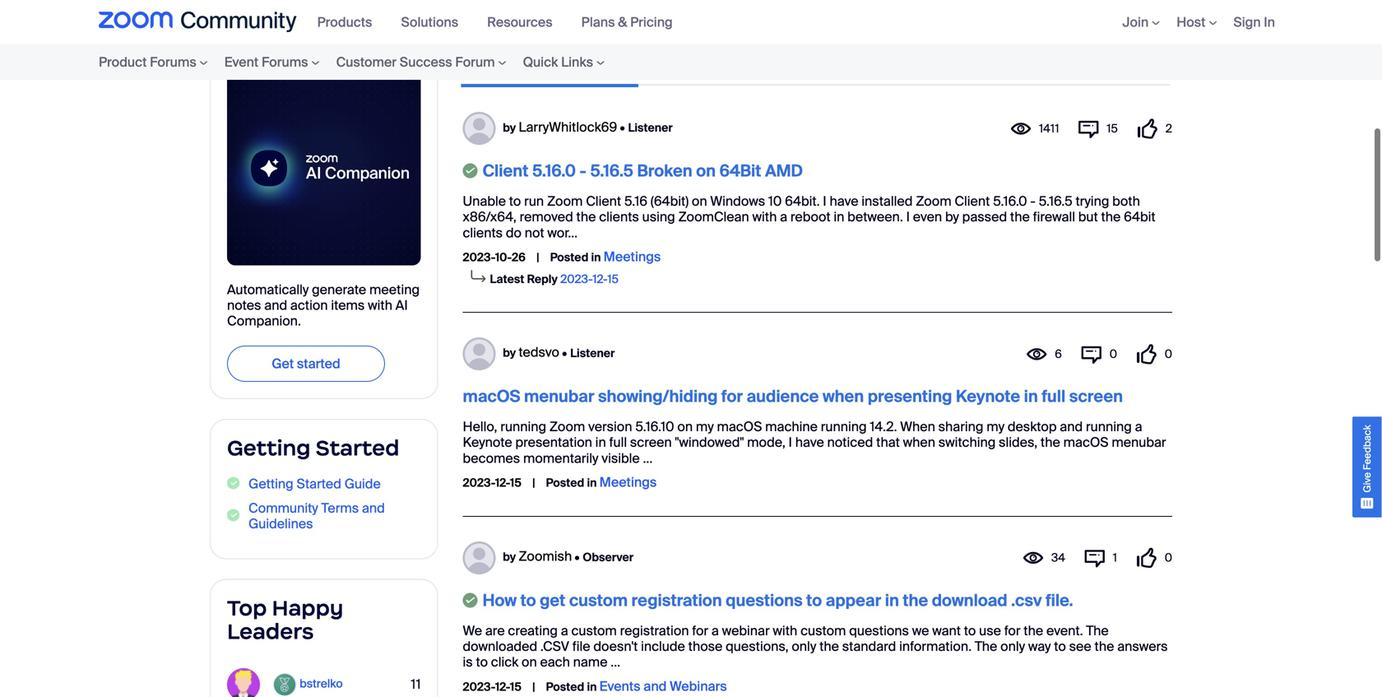 Task type: vqa. For each thing, say whether or not it's contained in the screenshot.
one
no



Task type: describe. For each thing, give the bounding box(es) containing it.
trying
[[1076, 193, 1110, 210]]

join
[[1123, 13, 1149, 31]]

presenting
[[868, 386, 953, 407]]

action
[[290, 297, 328, 314]]

audience
[[747, 386, 819, 407]]

ai
[[396, 297, 408, 314]]

the down .csv
[[1024, 622, 1044, 639]]

15 left 2 on the right top of page
[[1107, 121, 1119, 136]]

in inside '2023-12-15 | posted in meetings'
[[587, 475, 597, 491]]

2023-12-15 link
[[561, 271, 619, 287]]

both
[[1113, 193, 1141, 210]]

guide
[[345, 476, 381, 493]]

showing/hiding
[[598, 386, 718, 407]]

switching
[[939, 434, 996, 451]]

and inside automatically generate meeting notes and action items with ai companion.
[[264, 297, 287, 314]]

guidelines
[[249, 515, 313, 533]]

zoomish
[[519, 548, 572, 565]]

0 horizontal spatial questions
[[726, 590, 803, 611]]

.csv
[[541, 638, 570, 655]]

0 horizontal spatial menubar
[[524, 386, 595, 407]]

getting for getting started guide community terms and guidelines
[[249, 476, 294, 493]]

by larrywhitlock69 • listener
[[503, 118, 673, 136]]

64bit.
[[785, 193, 820, 210]]

full inside the "hello, running zoom version 5.16.10 on my macos machine running 14.2. when sharing my desktop and running a keynote presentation in full screen "windowed" mode, i have noticed that when switching slides, the macos menubar becomes momentarily visible ..."
[[610, 434, 627, 451]]

posts
[[556, 48, 607, 74]]

when
[[901, 418, 936, 435]]

zoomish image
[[463, 541, 496, 574]]

not
[[525, 224, 545, 242]]

installed
[[862, 193, 913, 210]]

posted inside '2023-12-15 | posted in meetings'
[[546, 475, 585, 491]]

to inside unable to run zoom client 5.16 (64bit) on windows 10 64bit. i have installed zoom client 5.16.0 - 5.16.5 trying both x86/x64, removed the clients using zoomclean with a reboot in between. i even by passed the firewall but the 64bit clients do not wor...
[[509, 193, 521, 210]]

generate
[[312, 281, 367, 298]]

getting started guide link
[[249, 476, 381, 493]]

and right the 'events'
[[644, 678, 667, 695]]

with inside automatically generate meeting notes and action items with ai companion.
[[368, 297, 393, 314]]

latest inside the 2023-10-26 | posted in meetings latest reply 2023-12-15
[[490, 271, 525, 287]]

using
[[643, 208, 676, 226]]

questions inside 'we are creating a custom registration for a webinar with custom questions we want to use for the event. the downloaded .csv file doesn't include those questions, only the standard information. the only way to see the answers is to click on each name ...'
[[850, 622, 910, 639]]

answers
[[1118, 638, 1169, 655]]

• inside "by tedsvo • listener"
[[562, 346, 567, 361]]

plans & pricing link
[[582, 13, 685, 31]]

hello, running zoom version 5.16.10 on my macos machine running 14.2. when sharing my desktop and running a keynote presentation in full screen "windowed" mode, i have noticed that when switching slides, the macos menubar becomes momentarily visible ...
[[463, 418, 1167, 467]]

product forums link
[[99, 44, 216, 80]]

have inside unable to run zoom client 5.16 (64bit) on windows 10 64bit. i have installed zoom client 5.16.0 - 5.16.5 trying both x86/x64, removed the clients using zoomclean with a reboot in between. i even by passed the firewall but the 64bit clients do not wor...
[[830, 193, 859, 210]]

see
[[1070, 638, 1092, 655]]

on inside 'we are creating a custom registration for a webinar with custom questions we want to use for the event. the downloaded .csv file doesn't include those questions, only the standard information. the only way to see the answers is to click on each name ...'
[[522, 654, 537, 671]]

meetings link for client
[[604, 248, 661, 266]]

2 only from the left
[[1001, 638, 1026, 655]]

• for custom
[[575, 549, 580, 565]]

client 5.16.0 - 5.16.5 broken on 64bit amd
[[483, 161, 803, 182]]

webinars
[[670, 678, 727, 695]]

5.16.0 inside unable to run zoom client 5.16 (64bit) on windows 10 64bit. i have installed zoom client 5.16.0 - 5.16.5 trying both x86/x64, removed the clients using zoomclean with a reboot in between. i even by passed the firewall but the 64bit clients do not wor...
[[994, 193, 1028, 210]]

2 my from the left
[[987, 418, 1005, 435]]

resources link
[[487, 13, 565, 31]]

15 inside 2023-12-15 | posted in events and webinars
[[510, 679, 522, 695]]

use
[[980, 622, 1002, 639]]

presentation
[[516, 434, 593, 451]]

community
[[249, 500, 318, 517]]

getting started guide community terms and guidelines
[[249, 476, 385, 533]]

is
[[463, 654, 473, 671]]

momentarily
[[523, 450, 599, 467]]

34
[[1052, 550, 1066, 566]]

listener for tedsvo
[[571, 346, 615, 361]]

0 for hello, running zoom version 5.16.10 on my macos machine running 14.2. when sharing my desktop and running a keynote presentation in full screen "windowed" mode, i have noticed that when switching slides, the macos menubar becomes momentarily visible ...
[[1165, 346, 1173, 362]]

machine
[[766, 418, 818, 435]]

solutions
[[401, 13, 459, 31]]

name
[[573, 654, 608, 671]]

version
[[589, 418, 633, 435]]

x86/x64,
[[463, 208, 517, 226]]

event forums
[[224, 54, 308, 71]]

2 horizontal spatial for
[[1005, 622, 1021, 639]]

on inside unable to run zoom client 5.16 (64bit) on windows 10 64bit. i have installed zoom client 5.16.0 - 5.16.5 trying both x86/x64, removed the clients using zoomclean with a reboot in between. i even by passed the firewall but the 64bit clients do not wor...
[[692, 193, 708, 210]]

community.title image
[[99, 12, 297, 33]]

quick links
[[523, 54, 594, 71]]

12- inside the 2023-10-26 | posted in meetings latest reply 2023-12-15
[[593, 271, 608, 287]]

2023- for 2023-10-26 | posted in meetings latest reply 2023-12-15
[[463, 250, 496, 265]]

i inside the "hello, running zoom version 5.16.10 on my macos machine running 14.2. when sharing my desktop and running a keynote presentation in full screen "windowed" mode, i have noticed that when switching slides, the macos menubar becomes momentarily visible ..."
[[789, 434, 793, 451]]

2 horizontal spatial client
[[955, 193, 991, 210]]

to left the see
[[1055, 638, 1067, 655]]

0 horizontal spatial for
[[693, 622, 709, 639]]

registration inside 'we are creating a custom registration for a webinar with custom questions we want to use for the event. the downloaded .csv file doesn't include those questions, only the standard information. the only way to see the answers is to click on each name ...'
[[620, 622, 689, 639]]

firewall
[[1034, 208, 1076, 226]]

to left get
[[521, 590, 536, 611]]

started for getting started guide community terms and guidelines
[[297, 476, 342, 493]]

0 horizontal spatial macos
[[463, 386, 521, 407]]

amd
[[765, 161, 803, 182]]

quick links link
[[515, 44, 613, 80]]

customer success forum link
[[328, 44, 515, 80]]

questions,
[[726, 638, 789, 655]]

how to get custom registration questions to appear in the download .csv file. link
[[483, 590, 1074, 611]]

1411
[[1040, 121, 1060, 136]]

screen inside the "hello, running zoom version 5.16.10 on my macos machine running 14.2. when sharing my desktop and running a keynote presentation in full screen "windowed" mode, i have noticed that when switching slides, the macos menubar becomes momentarily visible ..."
[[630, 434, 672, 451]]

in right appear on the bottom of the page
[[885, 590, 900, 611]]

desktop
[[1008, 418, 1057, 435]]

have inside the "hello, running zoom version 5.16.10 on my macos machine running 14.2. when sharing my desktop and running a keynote presentation in full screen "windowed" mode, i have noticed that when switching slides, the macos menubar becomes momentarily visible ..."
[[796, 434, 825, 451]]

downloaded
[[463, 638, 538, 655]]

on inside the "hello, running zoom version 5.16.10 on my macos machine running 14.2. when sharing my desktop and running a keynote presentation in full screen "windowed" mode, i have noticed that when switching slides, the macos menubar becomes momentarily visible ..."
[[678, 418, 693, 435]]

• for 5.16.5
[[620, 120, 625, 135]]

by inside unable to run zoom client 5.16 (64bit) on windows 10 64bit. i have installed zoom client 5.16.0 - 5.16.5 trying both x86/x64, removed the clients using zoomclean with a reboot in between. i even by passed the firewall but the 64bit clients do not wor...
[[946, 208, 960, 226]]

2023- for 2023-12-15 | posted in events and webinars
[[463, 679, 496, 695]]

started
[[297, 355, 341, 372]]

in inside 2023-12-15 | posted in events and webinars
[[587, 679, 597, 695]]

events and webinars link
[[600, 678, 727, 695]]

14.2.
[[870, 418, 898, 435]]

0 vertical spatial latest
[[493, 48, 551, 74]]

pricing
[[631, 13, 673, 31]]

host
[[1177, 13, 1206, 31]]

custom down appear on the bottom of the page
[[801, 622, 847, 639]]

larrywhitlock69 image
[[463, 112, 496, 145]]

want
[[933, 622, 961, 639]]

15 inside '2023-12-15 | posted in meetings'
[[510, 475, 522, 491]]

bstrelko
[[300, 676, 343, 692]]

12- for meetings
[[495, 475, 510, 491]]

companion.
[[227, 313, 301, 330]]

0 horizontal spatial when
[[823, 386, 865, 407]]

custom up 'name'
[[572, 622, 617, 639]]

each
[[540, 654, 570, 671]]

1 horizontal spatial clients
[[599, 208, 639, 226]]

0 vertical spatial -
[[580, 161, 587, 182]]

2023-10-26 | posted in meetings latest reply 2023-12-15
[[463, 248, 661, 287]]

custom down observer
[[569, 590, 628, 611]]

way
[[1029, 638, 1052, 655]]

how
[[483, 590, 517, 611]]

2023-12-15 | posted in meetings
[[463, 474, 657, 491]]

0 horizontal spatial 5.16.0
[[532, 161, 576, 182]]

0 for we are creating a custom registration for a webinar with custom questions we want to use for the event. the downloaded .csv file doesn't include those questions, only the standard information. the only way to see the answers is to click on each name ...
[[1165, 550, 1173, 566]]

success
[[400, 54, 452, 71]]

forum
[[456, 54, 495, 71]]

are
[[486, 622, 505, 639]]

in inside the "hello, running zoom version 5.16.10 on my macos machine running 14.2. when sharing my desktop and running a keynote presentation in full screen "windowed" mode, i have noticed that when switching slides, the macos menubar becomes momentarily visible ..."
[[596, 434, 606, 451]]

the left firewall
[[1011, 208, 1030, 226]]

to left appear on the bottom of the page
[[807, 590, 822, 611]]

zoomish link
[[519, 548, 572, 565]]

1 horizontal spatial the
[[1087, 622, 1109, 639]]

sign in link
[[1234, 13, 1276, 31]]

"windowed"
[[675, 434, 744, 451]]

in up desktop
[[1025, 386, 1039, 407]]

event
[[224, 54, 259, 71]]

reply
[[527, 271, 558, 287]]

0 vertical spatial registration
[[632, 590, 722, 611]]

join link
[[1123, 13, 1161, 31]]

event forums link
[[216, 44, 328, 80]]

even
[[914, 208, 943, 226]]

sharing
[[939, 418, 984, 435]]

getting started heading
[[227, 435, 421, 461]]

forums for product forums
[[150, 54, 197, 71]]

windows
[[711, 193, 766, 210]]

1 horizontal spatial macos
[[717, 418, 763, 435]]

information.
[[900, 638, 972, 655]]

a inside the "hello, running zoom version 5.16.10 on my macos machine running 14.2. when sharing my desktop and running a keynote presentation in full screen "windowed" mode, i have noticed that when switching slides, the macos menubar becomes momentarily visible ..."
[[1136, 418, 1143, 435]]

keynote inside the "hello, running zoom version 5.16.10 on my macos machine running 14.2. when sharing my desktop and running a keynote presentation in full screen "windowed" mode, i have noticed that when switching slides, the macos menubar becomes momentarily visible ..."
[[463, 434, 513, 451]]



Task type: locate. For each thing, give the bounding box(es) containing it.
latest down 10-
[[490, 271, 525, 287]]

forums right event
[[262, 54, 308, 71]]

meetings link down using
[[604, 248, 661, 266]]

0 horizontal spatial screen
[[630, 434, 672, 451]]

2023- right reply
[[561, 271, 593, 287]]

my right 5.16.10
[[696, 418, 714, 435]]

wor...
[[548, 224, 578, 242]]

in down 'name'
[[587, 679, 597, 695]]

getting up getting started guide link
[[227, 435, 311, 461]]

1 horizontal spatial menubar
[[1112, 434, 1167, 451]]

0 vertical spatial when
[[823, 386, 865, 407]]

in
[[1265, 13, 1276, 31]]

custom
[[569, 590, 628, 611], [572, 622, 617, 639], [801, 622, 847, 639]]

with inside 'we are creating a custom registration for a webinar with custom questions we want to use for the event. the downloaded .csv file doesn't include those questions, only the standard information. the only way to see the answers is to click on each name ...'
[[773, 622, 798, 639]]

2 forums from the left
[[262, 54, 308, 71]]

0 vertical spatial full
[[1042, 386, 1066, 407]]

items
[[331, 297, 365, 314]]

posted down momentarily
[[546, 475, 585, 491]]

in inside unable to run zoom client 5.16 (64bit) on windows 10 64bit. i have installed zoom client 5.16.0 - 5.16.5 trying both x86/x64, removed the clients using zoomclean with a reboot in between. i even by passed the firewall but the 64bit clients do not wor...
[[834, 208, 845, 226]]

10-
[[495, 250, 512, 265]]

... up the 'events'
[[611, 654, 621, 671]]

keynote left presentation at the left bottom of the page
[[463, 434, 513, 451]]

meetings down using
[[604, 248, 661, 266]]

tedsvo image
[[463, 337, 496, 370]]

5.16.5 up 5.16
[[591, 161, 634, 182]]

0 horizontal spatial •
[[562, 346, 567, 361]]

0 vertical spatial 5.16.0
[[532, 161, 576, 182]]

menubar
[[524, 386, 595, 407], [1112, 434, 1167, 451]]

5.16.5 left but
[[1039, 193, 1073, 210]]

client 5.16.0 - 5.16.5 broken on 64bit amd link
[[483, 161, 803, 182]]

the right want
[[975, 638, 998, 655]]

only right questions,
[[792, 638, 817, 655]]

12-
[[593, 271, 608, 287], [495, 475, 510, 491], [495, 679, 510, 695]]

my right 'sharing'
[[987, 418, 1005, 435]]

to right is
[[476, 654, 488, 671]]

... right visible
[[643, 450, 653, 467]]

the right but
[[1102, 208, 1121, 226]]

1 vertical spatial •
[[562, 346, 567, 361]]

resources
[[487, 13, 553, 31]]

my
[[696, 418, 714, 435], [987, 418, 1005, 435]]

by inside "by tedsvo • listener"
[[503, 346, 516, 361]]

5.16.0
[[532, 161, 576, 182], [994, 193, 1028, 210]]

1 horizontal spatial ...
[[643, 450, 653, 467]]

bstrelko image
[[227, 668, 260, 697]]

2023- inside 2023-12-15 | posted in events and webinars
[[463, 679, 496, 695]]

unable
[[463, 193, 506, 210]]

5.16.0 left firewall
[[994, 193, 1028, 210]]

1 vertical spatial getting
[[249, 476, 294, 493]]

0 horizontal spatial keynote
[[463, 434, 513, 451]]

the right event.
[[1087, 622, 1109, 639]]

1 vertical spatial when
[[904, 434, 936, 451]]

2 vertical spatial 12-
[[495, 679, 510, 695]]

product
[[99, 54, 147, 71]]

full up desktop
[[1042, 386, 1066, 407]]

15 right reply
[[608, 271, 619, 287]]

the right the see
[[1095, 638, 1115, 655]]

2023- left 26 at the left top
[[463, 250, 496, 265]]

listener up client 5.16.0 - 5.16.5 broken on 64bit amd link
[[628, 120, 673, 135]]

posted down wor...
[[550, 250, 589, 265]]

0 horizontal spatial my
[[696, 418, 714, 435]]

menubar inside the "hello, running zoom version 5.16.10 on my macos machine running 14.2. when sharing my desktop and running a keynote presentation in full screen "windowed" mode, i have noticed that when switching slides, the macos menubar becomes momentarily visible ..."
[[1112, 434, 1167, 451]]

a
[[780, 208, 788, 226], [1136, 418, 1143, 435], [561, 622, 569, 639], [712, 622, 719, 639]]

1 horizontal spatial screen
[[1070, 386, 1124, 407]]

1 vertical spatial 5.16.0
[[994, 193, 1028, 210]]

by for we are creating a custom registration for a webinar with custom questions we want to use for the event. the downloaded .csv file doesn't include those questions, only the standard information. the only way to see the answers is to click on each name ...
[[503, 549, 516, 565]]

i right mode,
[[789, 434, 793, 451]]

zoom right 'run'
[[547, 193, 583, 210]]

client left 5.16
[[586, 193, 622, 210]]

macos up hello,
[[463, 386, 521, 407]]

happy
[[272, 595, 344, 621]]

the right the removed
[[577, 208, 596, 226]]

zoom right installed
[[916, 193, 952, 210]]

zoomclean
[[679, 208, 750, 226]]

64bit
[[1125, 208, 1156, 226]]

• inside "by zoomish • observer"
[[575, 549, 580, 565]]

with inside unable to run zoom client 5.16 (64bit) on windows 10 64bit. i have installed zoom client 5.16.0 - 5.16.5 trying both x86/x64, removed the clients using zoomclean with a reboot in between. i even by passed the firewall but the 64bit clients do not wor...
[[753, 208, 777, 226]]

12- down becomes
[[495, 475, 510, 491]]

0 vertical spatial keynote
[[956, 386, 1021, 407]]

have left noticed
[[796, 434, 825, 451]]

| for 5.16.0
[[537, 250, 540, 265]]

1 vertical spatial -
[[1031, 193, 1036, 210]]

top happy leaders
[[227, 595, 344, 645]]

only left the way
[[1001, 638, 1026, 655]]

on
[[697, 161, 716, 182], [692, 193, 708, 210], [678, 418, 693, 435], [522, 654, 537, 671]]

have
[[830, 193, 859, 210], [796, 434, 825, 451]]

running right desktop
[[1087, 418, 1132, 435]]

| down downloaded
[[533, 679, 535, 695]]

for right include
[[693, 622, 709, 639]]

by inside "by zoomish • observer"
[[503, 549, 516, 565]]

started inside 'getting started guide community terms and guidelines'
[[297, 476, 342, 493]]

in up 2023-12-15 link
[[591, 250, 601, 265]]

clients left do
[[463, 224, 503, 242]]

1 vertical spatial menubar
[[1112, 434, 1167, 451]]

standard
[[843, 638, 897, 655]]

getting up community
[[249, 476, 294, 493]]

2 running from the left
[[821, 418, 867, 435]]

get started link
[[227, 346, 385, 382]]

forums down community.title image
[[150, 54, 197, 71]]

the left standard
[[820, 638, 840, 655]]

by for unable to run zoom client 5.16 (64bit) on windows 10 64bit. i have installed zoom client 5.16.0 - 5.16.5 trying both x86/x64, removed the clients using zoomclean with a reboot in between. i even by passed the firewall but the 64bit clients do not wor...
[[503, 120, 516, 135]]

1 horizontal spatial running
[[821, 418, 867, 435]]

1 horizontal spatial for
[[722, 386, 743, 407]]

2 vertical spatial |
[[533, 679, 535, 695]]

2 vertical spatial with
[[773, 622, 798, 639]]

| for to
[[533, 679, 535, 695]]

0
[[1110, 346, 1118, 362], [1165, 346, 1173, 362], [1165, 550, 1173, 566]]

events
[[600, 678, 641, 695]]

| down momentarily
[[533, 475, 535, 491]]

number of accepted solutions: 11 image
[[411, 660, 421, 697]]

2023- for 2023-12-15 | posted in meetings
[[463, 475, 496, 491]]

&
[[618, 13, 628, 31]]

0 horizontal spatial i
[[789, 434, 793, 451]]

solutions link
[[401, 13, 471, 31]]

|
[[537, 250, 540, 265], [533, 475, 535, 491], [533, 679, 535, 695]]

clients
[[599, 208, 639, 226], [463, 224, 503, 242]]

0 horizontal spatial forums
[[150, 54, 197, 71]]

i left even
[[907, 208, 910, 226]]

leaders
[[227, 618, 314, 645]]

1 horizontal spatial listener
[[628, 120, 673, 135]]

1 vertical spatial 12-
[[495, 475, 510, 491]]

| inside the 2023-10-26 | posted in meetings latest reply 2023-12-15
[[537, 250, 540, 265]]

2023- down is
[[463, 679, 496, 695]]

1 vertical spatial meetings link
[[600, 474, 657, 491]]

0 horizontal spatial have
[[796, 434, 825, 451]]

1 vertical spatial full
[[610, 434, 627, 451]]

12- inside '2023-12-15 | posted in meetings'
[[495, 475, 510, 491]]

macos right desktop
[[1064, 434, 1109, 451]]

registration up include
[[632, 590, 722, 611]]

with
[[753, 208, 777, 226], [368, 297, 393, 314], [773, 622, 798, 639]]

0 horizontal spatial ...
[[611, 654, 621, 671]]

1 horizontal spatial my
[[987, 418, 1005, 435]]

clients left using
[[599, 208, 639, 226]]

removed
[[520, 208, 574, 226]]

for left audience
[[722, 386, 743, 407]]

meetings for 2023-12-15 | posted in meetings
[[600, 474, 657, 491]]

11
[[411, 676, 421, 693]]

0 vertical spatial getting
[[227, 435, 311, 461]]

2023- inside '2023-12-15 | posted in meetings'
[[463, 475, 496, 491]]

15 down becomes
[[510, 475, 522, 491]]

observer
[[583, 549, 634, 565]]

2 horizontal spatial i
[[907, 208, 910, 226]]

get
[[272, 355, 294, 372]]

zoom up momentarily
[[550, 418, 586, 435]]

| inside 2023-12-15 | posted in events and webinars
[[533, 679, 535, 695]]

on right (64bit)
[[692, 193, 708, 210]]

posted for get
[[546, 679, 585, 695]]

1 vertical spatial with
[[368, 297, 393, 314]]

macos menubar showing/hiding for audience when presenting keynote in full screen
[[463, 386, 1124, 407]]

running
[[501, 418, 547, 435], [821, 418, 867, 435], [1087, 418, 1132, 435]]

in down momentarily
[[587, 475, 597, 491]]

- inside unable to run zoom client 5.16 (64bit) on windows 10 64bit. i have installed zoom client 5.16.0 - 5.16.5 trying both x86/x64, removed the clients using zoomclean with a reboot in between. i even by passed the firewall but the 64bit clients do not wor...
[[1031, 193, 1036, 210]]

by inside by larrywhitlock69 • listener
[[503, 120, 516, 135]]

latest
[[493, 48, 551, 74], [490, 271, 525, 287]]

1 vertical spatial questions
[[850, 622, 910, 639]]

1 vertical spatial keynote
[[463, 434, 513, 451]]

5.16.0 up 'run'
[[532, 161, 576, 182]]

0 horizontal spatial clients
[[463, 224, 503, 242]]

0 vertical spatial •
[[620, 120, 625, 135]]

1 horizontal spatial client
[[586, 193, 622, 210]]

0 vertical spatial posted
[[550, 250, 589, 265]]

0 horizontal spatial only
[[792, 638, 817, 655]]

over note- taking?
[[227, 6, 345, 56]]

when
[[823, 386, 865, 407], [904, 434, 936, 451]]

1 horizontal spatial 5.16.0
[[994, 193, 1028, 210]]

by right even
[[946, 208, 960, 226]]

community terms and guidelines link
[[249, 500, 421, 533]]

menu bar containing join
[[1098, 0, 1284, 44]]

1 vertical spatial 5.16.5
[[1039, 193, 1073, 210]]

0 vertical spatial 5.16.5
[[591, 161, 634, 182]]

top happy leaders heading
[[227, 595, 421, 645]]

1 horizontal spatial keynote
[[956, 386, 1021, 407]]

the up we
[[903, 590, 929, 611]]

1 vertical spatial screen
[[630, 434, 672, 451]]

meetings inside the 2023-10-26 | posted in meetings latest reply 2023-12-15
[[604, 248, 661, 266]]

-
[[580, 161, 587, 182], [1031, 193, 1036, 210]]

2 horizontal spatial macos
[[1064, 434, 1109, 451]]

listener inside by larrywhitlock69 • listener
[[628, 120, 673, 135]]

listener right tedsvo
[[571, 346, 615, 361]]

with left 64bit.
[[753, 208, 777, 226]]

do
[[506, 224, 522, 242]]

macos menubar showing/hiding for audience when presenting keynote in full screen link
[[463, 386, 1124, 407]]

running left 14.2.
[[821, 418, 867, 435]]

0 horizontal spatial 5.16.5
[[591, 161, 634, 182]]

listener inside "by tedsvo • listener"
[[571, 346, 615, 361]]

1 vertical spatial registration
[[620, 622, 689, 639]]

1 vertical spatial meetings
[[600, 474, 657, 491]]

broken
[[637, 161, 693, 182]]

3 running from the left
[[1087, 418, 1132, 435]]

and down guide
[[362, 500, 385, 517]]

forums for event forums
[[262, 54, 308, 71]]

• inside by larrywhitlock69 • listener
[[620, 120, 625, 135]]

1 horizontal spatial questions
[[850, 622, 910, 639]]

0 horizontal spatial listener
[[571, 346, 615, 361]]

0 vertical spatial meetings link
[[604, 248, 661, 266]]

client right even
[[955, 193, 991, 210]]

by right the zoomish image
[[503, 549, 516, 565]]

the right slides,
[[1041, 434, 1061, 451]]

12- right reply
[[593, 271, 608, 287]]

12- down click
[[495, 679, 510, 695]]

by right larrywhitlock69 image
[[503, 120, 516, 135]]

passed
[[963, 208, 1008, 226]]

and inside 'getting started guide community terms and guidelines'
[[362, 500, 385, 517]]

host link
[[1177, 13, 1218, 31]]

when up noticed
[[823, 386, 865, 407]]

when right that
[[904, 434, 936, 451]]

1 horizontal spatial -
[[1031, 193, 1036, 210]]

a inside unable to run zoom client 5.16 (64bit) on windows 10 64bit. i have installed zoom client 5.16.0 - 5.16.5 trying both x86/x64, removed the clients using zoomclean with a reboot in between. i even by passed the firewall but the 64bit clients do not wor...
[[780, 208, 788, 226]]

1 horizontal spatial have
[[830, 193, 859, 210]]

1 only from the left
[[792, 638, 817, 655]]

plans & pricing
[[582, 13, 673, 31]]

1 my from the left
[[696, 418, 714, 435]]

bstrelko link
[[227, 668, 355, 697]]

note-
[[283, 6, 345, 33]]

1 vertical spatial latest
[[490, 271, 525, 287]]

posted inside the 2023-10-26 | posted in meetings latest reply 2023-12-15
[[550, 250, 589, 265]]

1 horizontal spatial forums
[[262, 54, 308, 71]]

quick
[[523, 54, 558, 71]]

1 running from the left
[[501, 418, 547, 435]]

2023- down becomes
[[463, 475, 496, 491]]

... inside 'we are creating a custom registration for a webinar with custom questions we want to use for the event. the downloaded .csv file doesn't include those questions, only the standard information. the only way to see the answers is to click on each name ...'
[[611, 654, 621, 671]]

0 vertical spatial 12-
[[593, 271, 608, 287]]

2 vertical spatial •
[[575, 549, 580, 565]]

2 horizontal spatial running
[[1087, 418, 1132, 435]]

0 vertical spatial |
[[537, 250, 540, 265]]

2 vertical spatial posted
[[546, 679, 585, 695]]

1 horizontal spatial •
[[575, 549, 580, 565]]

meetings for 2023-10-26 | posted in meetings latest reply 2023-12-15
[[604, 248, 661, 266]]

0 horizontal spatial client
[[483, 161, 529, 182]]

1 horizontal spatial full
[[1042, 386, 1066, 407]]

registration up events and webinars link
[[620, 622, 689, 639]]

macos left machine at the right bottom
[[717, 418, 763, 435]]

meetings link for 5.16.10
[[600, 474, 657, 491]]

zoom inside the "hello, running zoom version 5.16.10 on my macos machine running 14.2. when sharing my desktop and running a keynote presentation in full screen "windowed" mode, i have noticed that when switching slides, the macos menubar becomes momentarily visible ..."
[[550, 418, 586, 435]]

have right 64bit.
[[830, 193, 859, 210]]

file
[[573, 638, 591, 655]]

started up guide
[[316, 435, 400, 461]]

1 horizontal spatial when
[[904, 434, 936, 451]]

12- for events
[[495, 679, 510, 695]]

taking?
[[227, 30, 309, 56]]

unable to run zoom client 5.16 (64bit) on windows 10 64bit. i have installed zoom client 5.16.0 - 5.16.5 trying both x86/x64, removed the clients using zoomclean with a reboot in between. i even by passed the firewall but the 64bit clients do not wor...
[[463, 193, 1156, 242]]

1 vertical spatial started
[[297, 476, 342, 493]]

the inside the "hello, running zoom version 5.16.10 on my macos machine running 14.2. when sharing my desktop and running a keynote presentation in full screen "windowed" mode, i have noticed that when switching slides, the macos menubar becomes momentarily visible ..."
[[1041, 434, 1061, 451]]

posted for -
[[550, 250, 589, 265]]

in right presentation at the left bottom of the page
[[596, 434, 606, 451]]

plans
[[582, 13, 615, 31]]

meetings
[[604, 248, 661, 266], [600, 474, 657, 491]]

1 vertical spatial |
[[533, 475, 535, 491]]

1 forums from the left
[[150, 54, 197, 71]]

by zoomish • observer
[[503, 548, 634, 565]]

in inside the 2023-10-26 | posted in meetings latest reply 2023-12-15
[[591, 250, 601, 265]]

slides,
[[999, 434, 1038, 451]]

1 vertical spatial posted
[[546, 475, 585, 491]]

getting for getting started
[[227, 435, 311, 461]]

0 horizontal spatial running
[[501, 418, 547, 435]]

questions down appear on the bottom of the page
[[850, 622, 910, 639]]

5.16.5 inside unable to run zoom client 5.16 (64bit) on windows 10 64bit. i have installed zoom client 5.16.0 - 5.16.5 trying both x86/x64, removed the clients using zoomclean with a reboot in between. i even by passed the firewall but the 64bit clients do not wor...
[[1039, 193, 1073, 210]]

menu bar containing product forums
[[66, 44, 646, 80]]

• left observer
[[575, 549, 580, 565]]

questions up webinar
[[726, 590, 803, 611]]

(64bit)
[[651, 193, 689, 210]]

• right tedsvo link
[[562, 346, 567, 361]]

- down by larrywhitlock69 • listener
[[580, 161, 587, 182]]

we
[[463, 622, 482, 639]]

when inside the "hello, running zoom version 5.16.10 on my macos machine running 14.2. when sharing my desktop and running a keynote presentation in full screen "windowed" mode, i have noticed that when switching slides, the macos menubar becomes momentarily visible ..."
[[904, 434, 936, 451]]

to left use
[[965, 622, 977, 639]]

1 horizontal spatial i
[[823, 193, 827, 210]]

keynote
[[956, 386, 1021, 407], [463, 434, 513, 451]]

started for getting started
[[316, 435, 400, 461]]

on left 64bit
[[697, 161, 716, 182]]

64bit
[[720, 161, 762, 182]]

0 horizontal spatial -
[[580, 161, 587, 182]]

12- inside 2023-12-15 | posted in events and webinars
[[495, 679, 510, 695]]

to left 'run'
[[509, 193, 521, 210]]

getting inside 'getting started guide community terms and guidelines'
[[249, 476, 294, 493]]

1 vertical spatial listener
[[571, 346, 615, 361]]

| inside '2023-12-15 | posted in meetings'
[[533, 475, 535, 491]]

menu bar containing products
[[309, 0, 694, 44]]

0 horizontal spatial the
[[975, 638, 998, 655]]

0 vertical spatial with
[[753, 208, 777, 226]]

5.16.10
[[636, 418, 675, 435]]

client up unable
[[483, 161, 529, 182]]

on right click
[[522, 654, 537, 671]]

menu bar
[[309, 0, 694, 44], [1098, 0, 1284, 44], [66, 44, 646, 80]]

| right 26 at the left top
[[537, 250, 540, 265]]

screen
[[1070, 386, 1124, 407], [630, 434, 672, 451]]

posted inside 2023-12-15 | posted in events and webinars
[[546, 679, 585, 695]]

include
[[641, 638, 686, 655]]

on right 5.16.10
[[678, 418, 693, 435]]

1 vertical spatial ...
[[611, 654, 621, 671]]

0 vertical spatial ...
[[643, 450, 653, 467]]

1 horizontal spatial only
[[1001, 638, 1026, 655]]

2 horizontal spatial •
[[620, 120, 625, 135]]

1 horizontal spatial 5.16.5
[[1039, 193, 1073, 210]]

0 vertical spatial listener
[[628, 120, 673, 135]]

posted down each
[[546, 679, 585, 695]]

and inside the "hello, running zoom version 5.16.10 on my macos machine running 14.2. when sharing my desktop and running a keynote presentation in full screen "windowed" mode, i have noticed that when switching slides, the macos menubar becomes momentarily visible ..."
[[1060, 418, 1083, 435]]

0 vertical spatial have
[[830, 193, 859, 210]]

latest down resources
[[493, 48, 551, 74]]

zoom
[[547, 193, 583, 210], [916, 193, 952, 210], [550, 418, 586, 435]]

listener for larrywhitlock69
[[628, 120, 673, 135]]

15
[[1107, 121, 1119, 136], [608, 271, 619, 287], [510, 475, 522, 491], [510, 679, 522, 695]]

0 vertical spatial questions
[[726, 590, 803, 611]]

0 horizontal spatial full
[[610, 434, 627, 451]]

with left ai
[[368, 297, 393, 314]]

0 vertical spatial screen
[[1070, 386, 1124, 407]]

meetings down visible
[[600, 474, 657, 491]]

15 inside the 2023-10-26 | posted in meetings latest reply 2023-12-15
[[608, 271, 619, 287]]

community champion | customer image
[[272, 672, 297, 697]]

0 vertical spatial started
[[316, 435, 400, 461]]

... inside the "hello, running zoom version 5.16.10 on my macos machine running 14.2. when sharing my desktop and running a keynote presentation in full screen "windowed" mode, i have noticed that when switching slides, the macos menubar becomes momentarily visible ..."
[[643, 450, 653, 467]]

reboot
[[791, 208, 831, 226]]

by for hello, running zoom version 5.16.10 on my macos machine running 14.2. when sharing my desktop and running a keynote presentation in full screen "windowed" mode, i have noticed that when switching slides, the macos menubar becomes momentarily visible ...
[[503, 346, 516, 361]]

products
[[317, 13, 372, 31]]

1 vertical spatial have
[[796, 434, 825, 451]]



